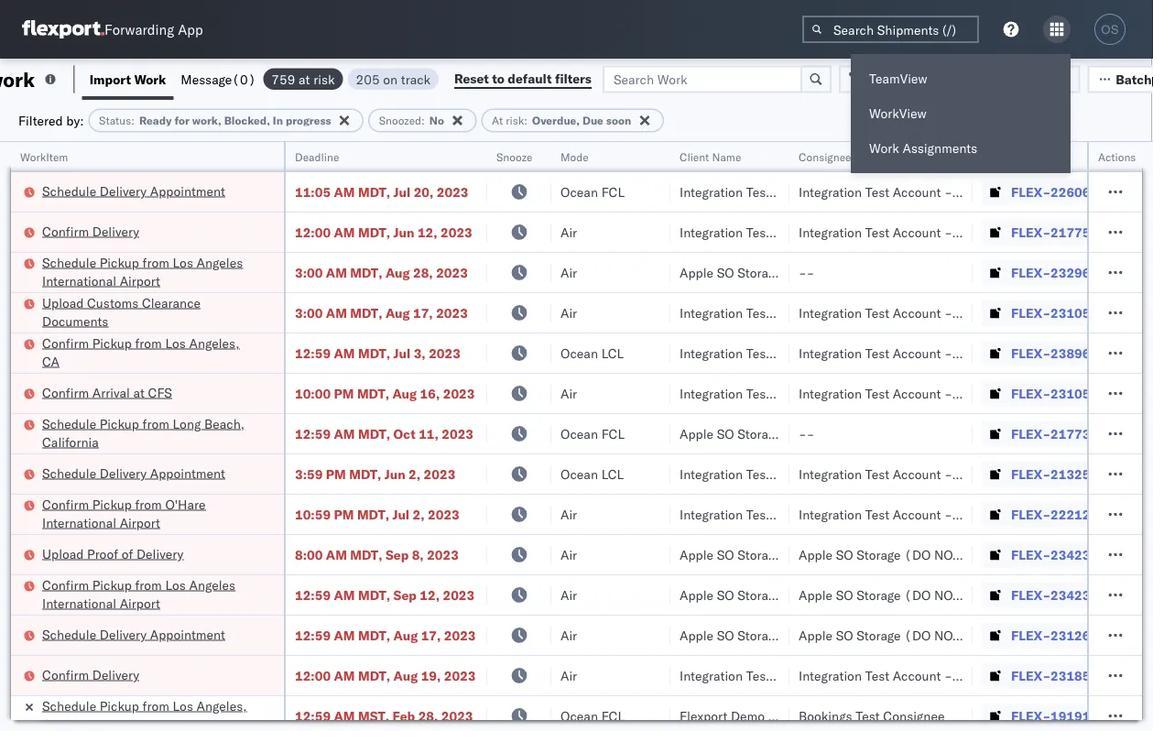 Task type: locate. For each thing, give the bounding box(es) containing it.
1 vertical spatial upload
[[42, 546, 84, 562]]

from for schedule pickup from los angeles international airport
[[143, 254, 169, 270]]

12:00 am mdt, aug 19, 2023
[[295, 668, 476, 684]]

0 vertical spatial flex-2310512
[[1012, 305, 1107, 321]]

appointment down workitem button
[[150, 183, 225, 199]]

international inside schedule pickup from los angeles international airport
[[42, 273, 116, 289]]

2 schedule from the top
[[42, 254, 96, 270]]

0 vertical spatial schedule delivery appointment link
[[42, 182, 225, 200]]

upload for upload proof of delivery
[[42, 546, 84, 562]]

6 flex- from the top
[[1012, 385, 1051, 401]]

aug down 12:00 am mdt, jun 12, 2023
[[386, 264, 410, 280]]

aug up 12:00 am mdt, aug 19, 2023
[[394, 627, 418, 643]]

2, down oct
[[409, 466, 421, 482]]

1 horizontal spatial work
[[870, 140, 900, 156]]

3 schedule delivery appointment from the top
[[42, 626, 225, 642]]

pickup inside confirm pickup from los angeles, ca
[[92, 335, 132, 351]]

3 international from the top
[[42, 595, 116, 611]]

0 vertical spatial work
[[134, 71, 166, 87]]

flex- up lagerfeld
[[1012, 426, 1051, 442]]

mdt, left oct
[[358, 426, 391, 442]]

jun
[[394, 224, 415, 240], [385, 466, 406, 482]]

angeles inside schedule pickup from los angeles international airport
[[197, 254, 243, 270]]

2 vertical spatial ocean fcl
[[561, 708, 625, 724]]

from for confirm pickup from los angeles international airport
[[135, 577, 162, 593]]

1 vertical spatial 12:00
[[295, 668, 331, 684]]

from inside the confirm pickup from o'hare international airport
[[135, 496, 162, 512]]

0 vertical spatial jun
[[394, 224, 415, 240]]

2023 for 12:00 am mdt, aug 19, 2023
[[444, 668, 476, 684]]

am
[[334, 184, 355, 200], [334, 224, 355, 240], [326, 264, 347, 280], [326, 305, 347, 321], [334, 345, 355, 361], [334, 426, 355, 442], [326, 547, 347, 563], [334, 587, 355, 603], [334, 627, 355, 643], [334, 668, 355, 684], [334, 708, 355, 724]]

los for schedule pickup from los angeles international airport
[[173, 254, 193, 270]]

2 schedule delivery appointment link from the top
[[42, 464, 225, 483]]

flex- for 12:59 am mdt, oct 11, 2023
[[1012, 426, 1051, 442]]

2 vertical spatial --
[[1129, 708, 1145, 724]]

2 shan from the top
[[1129, 547, 1154, 563]]

1 vertical spatial shan
[[1129, 547, 1154, 563]]

am up 12:59 am mst, feb 28, 2023
[[334, 668, 355, 684]]

confirm inside confirm pickup from los angeles international airport
[[42, 577, 89, 593]]

schedule delivery appointment link for 12:59
[[42, 626, 225, 644]]

5 swarovski from the top
[[956, 506, 1015, 522]]

0 vertical spatial 2,
[[409, 466, 421, 482]]

3 integration test account - swarovski from the top
[[799, 305, 1015, 321]]

shen
[[1129, 627, 1154, 643]]

: left ready
[[131, 114, 135, 127]]

6 air from the top
[[561, 547, 578, 563]]

1 ca from the top
[[42, 353, 60, 369]]

2 ocean lcl from the top
[[561, 466, 624, 482]]

12:59 for 12:59 am mdt, sep 12, 2023
[[295, 587, 331, 603]]

1 vertical spatial confirm delivery
[[42, 667, 139, 683]]

consignee
[[799, 150, 852, 164], [769, 708, 830, 724], [884, 708, 945, 724]]

3 12:59 from the top
[[295, 587, 331, 603]]

0 vertical spatial pm
[[334, 385, 354, 401]]

0 vertical spatial schedule delivery appointment
[[42, 183, 225, 199]]

2023 right the 19,
[[444, 668, 476, 684]]

ca for schedule pickup from los angeles, ca
[[42, 716, 60, 731]]

from inside the schedule pickup from los angeles, ca
[[143, 698, 169, 714]]

17,
[[413, 305, 433, 321], [421, 627, 441, 643]]

3 airport from the top
[[120, 595, 160, 611]]

4 12:59 from the top
[[295, 627, 331, 643]]

use)
[[845, 264, 877, 280], [845, 426, 877, 442], [845, 547, 877, 563], [964, 547, 997, 563], [845, 587, 877, 603], [964, 587, 997, 603], [845, 627, 877, 643], [964, 627, 997, 643]]

pm
[[334, 385, 354, 401], [326, 466, 346, 482], [334, 506, 354, 522]]

os button
[[1090, 8, 1132, 50]]

4 air from the top
[[561, 385, 578, 401]]

swarovski for 10:59 pm mdt, jul 2, 2023
[[956, 506, 1015, 522]]

am up 3:59 pm mdt, jun 2, 2023 at the left of the page
[[334, 426, 355, 442]]

1 horizontal spatial :
[[422, 114, 425, 127]]

1 upload from the top
[[42, 295, 84, 311]]

mdt, for 10:00 pm mdt, aug 16, 2023
[[357, 385, 390, 401]]

1 vertical spatial airport
[[120, 515, 160, 531]]

12:00 down 11:05
[[295, 224, 331, 240]]

ag
[[860, 345, 877, 361], [979, 345, 996, 361]]

1 confirm from the top
[[42, 223, 89, 239]]

airport up of on the bottom of page
[[120, 515, 160, 531]]

fcl for 11:05 am mdt, jul 20, 2023
[[602, 184, 625, 200]]

1 vertical spatial risk
[[506, 114, 524, 127]]

0 vertical spatial ocean fcl
[[561, 184, 625, 200]]

1 vertical spatial 28,
[[419, 708, 438, 724]]

0 vertical spatial at
[[299, 71, 310, 87]]

angeles up clearance at the top left of the page
[[197, 254, 243, 270]]

2132512
[[1051, 466, 1107, 482]]

3:00 am mdt, aug 17, 2023
[[295, 305, 468, 321]]

1 : from the left
[[131, 114, 135, 127]]

upload up documents
[[42, 295, 84, 311]]

17, up the 19,
[[421, 627, 441, 643]]

2023
[[437, 184, 469, 200], [441, 224, 473, 240], [436, 264, 468, 280], [436, 305, 468, 321], [429, 345, 461, 361], [443, 385, 475, 401], [442, 426, 474, 442], [424, 466, 456, 482], [428, 506, 460, 522], [427, 547, 459, 563], [443, 587, 475, 603], [444, 627, 476, 643], [444, 668, 476, 684], [442, 708, 473, 724]]

2 on from the left
[[956, 345, 975, 361]]

am for 12:59 am mdt, sep 12, 2023
[[334, 587, 355, 603]]

am down 3:00 am mdt, aug 17, 2023
[[334, 345, 355, 361]]

fcl for 12:59 am mst, feb 28, 2023
[[602, 708, 625, 724]]

205
[[356, 71, 380, 87]]

sep down the '8,'
[[394, 587, 417, 603]]

swarovski down the work assignments link on the right top of the page
[[956, 184, 1015, 200]]

forwarding app
[[104, 21, 203, 38]]

2 appointment from the top
[[150, 465, 225, 481]]

mdt, up 3:00 am mdt, aug 28, 2023
[[358, 224, 391, 240]]

flex- up flex-2318555
[[1012, 627, 1051, 643]]

account for 11:05 am mdt, jul 20, 2023
[[893, 184, 942, 200]]

0 vertical spatial ca
[[42, 353, 60, 369]]

2 lcl from the top
[[602, 466, 624, 482]]

2023 right 11, at the bottom left
[[442, 426, 474, 442]]

upload proof of delivery button
[[42, 545, 184, 565]]

2 swarovski from the top
[[956, 224, 1015, 240]]

upload proof of delivery
[[42, 546, 184, 562]]

los inside schedule pickup from los angeles international airport
[[173, 254, 193, 270]]

flex-2221222
[[1012, 506, 1107, 522]]

1 vertical spatial 3:00
[[295, 305, 323, 321]]

1 air from the top
[[561, 224, 578, 240]]

exception
[[932, 71, 992, 87]]

0 vertical spatial appointment
[[150, 183, 225, 199]]

international down proof
[[42, 595, 116, 611]]

1 12:00 from the top
[[295, 224, 331, 240]]

28, down 12:00 am mdt, jun 12, 2023
[[413, 264, 433, 280]]

flex-2310512 down flex-2389690
[[1012, 385, 1107, 401]]

2, for jul
[[413, 506, 425, 522]]

swarovski up flex-2329631
[[956, 224, 1015, 240]]

swarovski up flex-2389690
[[956, 305, 1015, 321]]

1 resize handle column header from the left
[[262, 142, 284, 731]]

2023 right the '8,'
[[427, 547, 459, 563]]

flex- up flex-2329631
[[1012, 224, 1051, 240]]

2023 up 12:00 am mdt, aug 19, 2023
[[444, 627, 476, 643]]

mdt, for 3:59 pm mdt, jun 2, 2023
[[349, 466, 382, 482]]

2 12:59 from the top
[[295, 426, 331, 442]]

8 resize handle column header from the left
[[1121, 142, 1143, 731]]

confirm delivery button up the schedule pickup from los angeles, ca
[[42, 666, 139, 686]]

0 vertical spatial fcl
[[602, 184, 625, 200]]

5 12:59 from the top
[[295, 708, 331, 724]]

1 fcl from the top
[[602, 184, 625, 200]]

0 vertical spatial 2310512
[[1051, 305, 1107, 321]]

mdt, down 8:00 am mdt, sep 8, 2023 on the bottom left of the page
[[358, 587, 391, 603]]

1 vertical spatial sep
[[394, 587, 417, 603]]

air for 3:00 am mdt, aug 17, 2023
[[561, 305, 578, 321]]

ca
[[42, 353, 60, 369], [42, 716, 60, 731]]

pickup inside confirm pickup from los angeles international airport
[[92, 577, 132, 593]]

1 shan from the top
[[1129, 466, 1154, 482]]

2 confirm from the top
[[42, 335, 89, 351]]

1 3:00 from the top
[[295, 264, 323, 280]]

2310512 up 2389690 at the right top of page
[[1051, 305, 1107, 321]]

2 vertical spatial airport
[[120, 595, 160, 611]]

overdue,
[[532, 114, 580, 127]]

schedule inside "schedule pickup from long beach, california"
[[42, 416, 96, 432]]

air for 3:00 am mdt, aug 28, 2023
[[561, 264, 578, 280]]

2 horizontal spatial :
[[524, 114, 528, 127]]

-- for flex-2329631
[[799, 264, 815, 280]]

flex- for 12:00 am mdt, aug 19, 2023
[[1012, 668, 1051, 684]]

3 fcl from the top
[[602, 708, 625, 724]]

2 vertical spatial appointment
[[150, 626, 225, 642]]

flex-2177519
[[1012, 224, 1107, 240]]

1 vertical spatial 2310512
[[1051, 385, 1107, 401]]

flex- for 10:59 pm mdt, jul 2, 2023
[[1012, 506, 1051, 522]]

1 vertical spatial jun
[[385, 466, 406, 482]]

17, up 3,
[[413, 305, 433, 321]]

1 appointment from the top
[[150, 183, 225, 199]]

1 vertical spatial 12,
[[420, 587, 440, 603]]

2023 right the 20,
[[437, 184, 469, 200]]

2023 for 3:00 am mdt, aug 17, 2023
[[436, 305, 468, 321]]

am right 8:00
[[326, 547, 347, 563]]

flex- for 10:00 pm mdt, aug 16, 2023
[[1012, 385, 1051, 401]]

integration for 12:00 am mdt, aug 19, 2023
[[799, 668, 862, 684]]

3 confirm from the top
[[42, 384, 89, 401]]

1 vertical spatial at
[[133, 384, 145, 401]]

2 vertical spatial international
[[42, 595, 116, 611]]

confirm pickup from los angeles, ca
[[42, 335, 240, 369]]

pickup for confirm pickup from los angeles international airport
[[92, 577, 132, 593]]

2 flex-2310512 from the top
[[1012, 385, 1107, 401]]

0 vertical spatial risk
[[314, 71, 335, 87]]

12:59 am mst, feb 28, 2023
[[295, 708, 473, 724]]

jun down the 20,
[[394, 224, 415, 240]]

12:00 for 12:00 am mdt, aug 19, 2023
[[295, 668, 331, 684]]

1 vertical spatial ocean fcl
[[561, 426, 625, 442]]

2 vertical spatial shan
[[1129, 587, 1154, 603]]

test for 3:00 am mdt, aug 17, 2023
[[866, 305, 890, 321]]

16,
[[420, 385, 440, 401]]

1 vertical spatial schedule delivery appointment button
[[42, 464, 225, 484]]

integration
[[799, 184, 862, 200], [799, 224, 862, 240], [799, 305, 862, 321], [680, 345, 743, 361], [799, 345, 862, 361], [799, 385, 862, 401], [799, 466, 862, 482], [799, 506, 862, 522], [799, 668, 862, 684]]

6 confirm from the top
[[42, 667, 89, 683]]

flex- down lagerfeld
[[1012, 506, 1051, 522]]

reset to default filters button
[[444, 66, 603, 93]]

8:00 am mdt, sep 8, 2023
[[295, 547, 459, 563]]

12 flex- from the top
[[1012, 627, 1051, 643]]

mdt,
[[358, 184, 391, 200], [358, 224, 391, 240], [350, 264, 383, 280], [350, 305, 383, 321], [358, 345, 391, 361], [357, 385, 390, 401], [358, 426, 391, 442], [349, 466, 382, 482], [357, 506, 390, 522], [350, 547, 383, 563], [358, 587, 391, 603], [358, 627, 391, 643], [358, 668, 391, 684]]

3 swarovski from the top
[[956, 305, 1015, 321]]

angeles inside confirm pickup from los angeles international airport
[[189, 577, 236, 593]]

delivery right of on the bottom of page
[[137, 546, 184, 562]]

: right at
[[524, 114, 528, 127]]

airport down of on the bottom of page
[[120, 595, 160, 611]]

from inside confirm pickup from los angeles international airport
[[135, 577, 162, 593]]

mdt, down '12:59 am mdt, jul 3, 2023' at the top of the page
[[357, 385, 390, 401]]

12:59 for 12:59 am mst, feb 28, 2023
[[295, 708, 331, 724]]

confirm arrival at cfs link
[[42, 384, 172, 402]]

2 2310512 from the top
[[1051, 385, 1107, 401]]

am right 11:05
[[334, 184, 355, 200]]

1 ocean from the top
[[561, 184, 598, 200]]

0 vertical spatial jul
[[394, 184, 411, 200]]

Search Work text field
[[603, 66, 803, 93]]

0 horizontal spatial work
[[134, 71, 166, 87]]

pm for 3:59
[[326, 466, 346, 482]]

account
[[893, 184, 942, 200], [893, 224, 942, 240], [893, 305, 942, 321], [774, 345, 823, 361], [893, 345, 942, 361], [893, 385, 942, 401], [893, 466, 942, 482], [893, 506, 942, 522], [893, 668, 942, 684]]

integration for 12:00 am mdt, jun 12, 2023
[[799, 224, 862, 240]]

1 ocean fcl from the top
[[561, 184, 625, 200]]

3:00 down 11:05
[[295, 264, 323, 280]]

0 vertical spatial confirm delivery
[[42, 223, 139, 239]]

confirm down proof
[[42, 577, 89, 593]]

2 schedule delivery appointment button from the top
[[42, 464, 225, 484]]

confirm for 12:59 am mdt, sep 12, 2023
[[42, 577, 89, 593]]

swarovski down karl
[[956, 506, 1015, 522]]

delivery up the schedule pickup from los angeles, ca
[[92, 667, 139, 683]]

batch 
[[1117, 71, 1154, 87]]

swarovski up karl
[[956, 385, 1015, 401]]

account for 12:59 am mdt, jul 3, 2023
[[893, 345, 942, 361]]

9 air from the top
[[561, 668, 578, 684]]

risk right 759
[[314, 71, 335, 87]]

0 vertical spatial 3:00
[[295, 264, 323, 280]]

2 fcl from the top
[[602, 426, 625, 442]]

5 integration test account - swarovski from the top
[[799, 506, 1015, 522]]

appointment down confirm pickup from los angeles international airport button
[[150, 626, 225, 642]]

am for 11:05 am mdt, jul 20, 2023
[[334, 184, 355, 200]]

delivery for 11:05 am mdt, jul 20, 2023
[[100, 183, 147, 199]]

5 flex- from the top
[[1012, 345, 1051, 361]]

2023 for 3:00 am mdt, aug 28, 2023
[[436, 264, 468, 280]]

1 vertical spatial confirm delivery link
[[42, 666, 139, 684]]

ocean for 12:59 am mst, feb 28, 2023
[[561, 708, 598, 724]]

consignee inside button
[[799, 150, 852, 164]]

3,
[[414, 345, 426, 361]]

work down the workview
[[870, 140, 900, 156]]

12, down the 20,
[[418, 224, 438, 240]]

workview link
[[851, 96, 1071, 131]]

1 12:59 from the top
[[295, 345, 331, 361]]

flexport. image
[[22, 20, 104, 38]]

3 ocean from the top
[[561, 426, 598, 442]]

pickup inside schedule pickup from los angeles international airport
[[100, 254, 139, 270]]

confirm delivery up schedule pickup from los angeles international airport at the left
[[42, 223, 139, 239]]

teamview
[[870, 71, 928, 87]]

4 confirm from the top
[[42, 496, 89, 512]]

integration test account - karl lagerfeld
[[799, 466, 1038, 482]]

4 schedule from the top
[[42, 465, 96, 481]]

confirm delivery
[[42, 223, 139, 239], [42, 667, 139, 683]]

1 horizontal spatial ag
[[979, 345, 996, 361]]

0 vertical spatial shan
[[1129, 466, 1154, 482]]

flex- down flex-2329631
[[1012, 305, 1051, 321]]

from for confirm pickup from o'hare international airport
[[135, 496, 162, 512]]

1 vertical spatial international
[[42, 515, 116, 531]]

1 schedule from the top
[[42, 183, 96, 199]]

28, for aug
[[413, 264, 433, 280]]

work,
[[192, 114, 222, 127]]

at risk : overdue, due soon
[[492, 114, 632, 127]]

ca inside confirm pickup from los angeles, ca
[[42, 353, 60, 369]]

test for 11:05 am mdt, jul 20, 2023
[[866, 184, 890, 200]]

mdt, for 12:00 am mdt, aug 19, 2023
[[358, 668, 391, 684]]

2023 right 16,
[[443, 385, 475, 401]]

from inside "schedule pickup from long beach, california"
[[143, 416, 169, 432]]

aug for 10:00 pm mdt, aug 16, 2023
[[393, 385, 417, 401]]

angeles, inside confirm pickup from los angeles, ca
[[189, 335, 240, 351]]

5 air from the top
[[561, 506, 578, 522]]

8 flex- from the top
[[1012, 466, 1051, 482]]

11:05 am mdt, jul 20, 2023
[[295, 184, 469, 200]]

0 vertical spatial confirm delivery button
[[42, 222, 139, 242]]

2 vertical spatial schedule delivery appointment link
[[42, 626, 225, 644]]

mdt, for 12:59 am mdt, oct 11, 2023
[[358, 426, 391, 442]]

confirm delivery link up the schedule pickup from los angeles, ca
[[42, 666, 139, 684]]

0 vertical spatial international
[[42, 273, 116, 289]]

1 schedule delivery appointment link from the top
[[42, 182, 225, 200]]

1 international from the top
[[42, 273, 116, 289]]

not
[[816, 264, 841, 280], [816, 426, 841, 442], [816, 547, 841, 563], [935, 547, 960, 563], [816, 587, 841, 603], [935, 587, 960, 603], [816, 627, 841, 643], [935, 627, 960, 643]]

1 lcl from the top
[[602, 345, 624, 361]]

flex-2312695 button
[[982, 623, 1111, 648], [982, 623, 1111, 648]]

apple
[[680, 264, 714, 280], [680, 426, 714, 442], [680, 547, 714, 563], [799, 547, 833, 563], [680, 587, 714, 603], [799, 587, 833, 603], [680, 627, 714, 643], [799, 627, 833, 643]]

3 schedule from the top
[[42, 416, 96, 432]]

shan down hong
[[1129, 466, 1154, 482]]

0 horizontal spatial ag
[[860, 345, 877, 361]]

shan up shen
[[1129, 587, 1154, 603]]

upload inside upload customs clearance documents
[[42, 295, 84, 311]]

3 flex- from the top
[[1012, 264, 1051, 280]]

ca inside the schedule pickup from los angeles, ca
[[42, 716, 60, 731]]

client name button
[[671, 146, 772, 164]]

2 12:00 from the top
[[295, 668, 331, 684]]

confirm down workitem
[[42, 223, 89, 239]]

0 horizontal spatial at
[[133, 384, 145, 401]]

angeles, inside the schedule pickup from los angeles, ca
[[197, 698, 247, 714]]

air for 10:59 pm mdt, jul 2, 2023
[[561, 506, 578, 522]]

1 horizontal spatial on
[[956, 345, 975, 361]]

international inside confirm pickup from los angeles international airport
[[42, 595, 116, 611]]

schedule delivery appointment link down workitem button
[[42, 182, 225, 200]]

account for 10:00 pm mdt, aug 16, 2023
[[893, 385, 942, 401]]

0 vertical spatial angeles
[[197, 254, 243, 270]]

flex- down flex-2389690
[[1012, 385, 1051, 401]]

0 vertical spatial angeles,
[[189, 335, 240, 351]]

12:59 am mdt, sep 12, 2023
[[295, 587, 475, 603]]

2 upload from the top
[[42, 546, 84, 562]]

workitem
[[20, 150, 68, 164]]

confirm up proof
[[42, 496, 89, 512]]

2 flex- from the top
[[1012, 224, 1051, 240]]

4 ocean from the top
[[561, 466, 598, 482]]

1 vertical spatial ca
[[42, 716, 60, 731]]

1 vertical spatial 2,
[[413, 506, 425, 522]]

3 shan from the top
[[1129, 587, 1154, 603]]

ca for confirm pickup from los angeles, ca
[[42, 353, 60, 369]]

1 vertical spatial schedule delivery appointment
[[42, 465, 225, 481]]

12:59 for 12:59 am mdt, jul 3, 2023
[[295, 345, 331, 361]]

deadline
[[295, 150, 339, 164]]

los inside confirm pickup from los angeles international airport
[[165, 577, 186, 593]]

9 flex- from the top
[[1012, 506, 1051, 522]]

2177389
[[1051, 426, 1107, 442]]

flex- down flex-2177519
[[1012, 264, 1051, 280]]

12:00 for 12:00 am mdt, jun 12, 2023
[[295, 224, 331, 240]]

10 flex- from the top
[[1012, 547, 1051, 563]]

4 swarovski from the top
[[956, 385, 1015, 401]]

0 vertical spatial 17,
[[413, 305, 433, 321]]

1 vertical spatial angeles
[[189, 577, 236, 593]]

1 vertical spatial ocean lcl
[[561, 466, 624, 482]]

0 vertical spatial 12,
[[418, 224, 438, 240]]

12:59 for 12:59 am mdt, aug 17, 2023
[[295, 627, 331, 643]]

jul left the 20,
[[394, 184, 411, 200]]

client name
[[680, 150, 742, 164]]

-
[[945, 184, 953, 200], [945, 224, 953, 240], [799, 264, 807, 280], [807, 264, 815, 280], [945, 305, 953, 321], [826, 345, 834, 361], [945, 345, 953, 361], [945, 385, 953, 401], [799, 426, 807, 442], [807, 426, 815, 442], [945, 466, 953, 482], [945, 506, 953, 522], [945, 668, 953, 684], [1129, 708, 1137, 724], [1137, 708, 1145, 724]]

2 confirm delivery from the top
[[42, 667, 139, 683]]

jun down oct
[[385, 466, 406, 482]]

28, right feb
[[419, 708, 438, 724]]

1 schedule delivery appointment button from the top
[[42, 182, 225, 202]]

from inside confirm pickup from los angeles, ca
[[135, 335, 162, 351]]

1 confirm delivery button from the top
[[42, 222, 139, 242]]

snooze
[[497, 150, 533, 164]]

1 vertical spatial 17,
[[421, 627, 441, 643]]

3 appointment from the top
[[150, 626, 225, 642]]

6 schedule from the top
[[42, 698, 96, 714]]

flex-2342333 button
[[982, 582, 1111, 608], [982, 582, 1111, 608]]

am left mst,
[[334, 708, 355, 724]]

schedule delivery appointment link for 3:59
[[42, 464, 225, 483]]

appointment for 12:59 am mdt, aug 17, 2023
[[150, 626, 225, 642]]

2 air from the top
[[561, 264, 578, 280]]

schedule pickup from los angeles, ca link
[[42, 697, 260, 731]]

airport
[[120, 273, 160, 289], [120, 515, 160, 531], [120, 595, 160, 611]]

2 vertical spatial pm
[[334, 506, 354, 522]]

1 vertical spatial fcl
[[602, 426, 625, 442]]

2 vertical spatial jul
[[393, 506, 410, 522]]

aug down 3:00 am mdt, aug 28, 2023
[[386, 305, 410, 321]]

1 ag from the left
[[860, 345, 877, 361]]

12:59
[[295, 345, 331, 361], [295, 426, 331, 442], [295, 587, 331, 603], [295, 627, 331, 643], [295, 708, 331, 724]]

2023 right 3,
[[429, 345, 461, 361]]

3 air from the top
[[561, 305, 578, 321]]

flex- down flex-2177389
[[1012, 466, 1051, 482]]

3 ocean fcl from the top
[[561, 708, 625, 724]]

flex-2342352 button
[[982, 542, 1111, 568], [982, 542, 1111, 568]]

shan for flex-2132512
[[1129, 466, 1154, 482]]

schedule delivery appointment link up the confirm pickup from o'hare international airport
[[42, 464, 225, 483]]

3 resize handle column header from the left
[[530, 142, 552, 731]]

risk right at
[[506, 114, 524, 127]]

pm right "3:59"
[[326, 466, 346, 482]]

kaoh
[[1129, 345, 1154, 361]]

2 vertical spatial schedule delivery appointment button
[[42, 626, 225, 646]]

0 vertical spatial confirm delivery link
[[42, 222, 139, 241]]

mdt, down 10:59 pm mdt, jul 2, 2023
[[350, 547, 383, 563]]

test for 12:00 am mdt, jun 12, 2023
[[866, 224, 890, 240]]

8,
[[412, 547, 424, 563]]

confirm inside the confirm pickup from o'hare international airport
[[42, 496, 89, 512]]

lcl for 12:59 am mdt, jul 3, 2023
[[602, 345, 624, 361]]

confirm delivery button up schedule pickup from los angeles international airport at the left
[[42, 222, 139, 242]]

2 : from the left
[[422, 114, 425, 127]]

7 flex- from the top
[[1012, 426, 1051, 442]]

flex-2310512 for 3:00 am mdt, aug 17, 2023
[[1012, 305, 1107, 321]]

1 vertical spatial angeles,
[[197, 698, 247, 714]]

integration test account - swarovski for 3:00 am mdt, aug 17, 2023
[[799, 305, 1015, 321]]

2023 for 10:00 pm mdt, aug 16, 2023
[[443, 385, 475, 401]]

1 vertical spatial flex-2310512
[[1012, 385, 1107, 401]]

delivery
[[100, 183, 147, 199], [92, 223, 139, 239], [100, 465, 147, 481], [137, 546, 184, 562], [100, 626, 147, 642], [92, 667, 139, 683]]

flex- down flex-2318555
[[1012, 708, 1051, 724]]

customs
[[87, 295, 139, 311]]

pickup inside the confirm pickup from o'hare international airport
[[92, 496, 132, 512]]

am up '12:59 am mdt, jul 3, 2023' at the top of the page
[[326, 305, 347, 321]]

0 vertical spatial schedule delivery appointment button
[[42, 182, 225, 202]]

12:59 am mdt, oct 11, 2023
[[295, 426, 474, 442]]

schedule delivery appointment
[[42, 183, 225, 199], [42, 465, 225, 481], [42, 626, 225, 642]]

mdt, for 3:00 am mdt, aug 28, 2023
[[350, 264, 383, 280]]

0 vertical spatial ocean lcl
[[561, 345, 624, 361]]

0 horizontal spatial :
[[131, 114, 135, 127]]

flex-1919147
[[1012, 708, 1107, 724]]

flex- up flex-2177519
[[1012, 184, 1051, 200]]

2 vertical spatial fcl
[[602, 708, 625, 724]]

mdt, up 3:00 am mdt, aug 17, 2023
[[350, 264, 383, 280]]

1 vertical spatial confirm delivery button
[[42, 666, 139, 686]]

am down 8:00 am mdt, sep 8, 2023 on the bottom left of the page
[[334, 587, 355, 603]]

swarovski for 11:05 am mdt, jul 20, 2023
[[956, 184, 1015, 200]]

2 airport from the top
[[120, 515, 160, 531]]

integration test account - suitsupply
[[799, 668, 1018, 684]]

1 vertical spatial jul
[[394, 345, 411, 361]]

2 ocean from the top
[[561, 345, 598, 361]]

mdt, down 3:00 am mdt, aug 17, 2023
[[358, 345, 391, 361]]

1 vertical spatial schedule delivery appointment link
[[42, 464, 225, 483]]

schedule delivery appointment button for 11:05 am mdt, jul 20, 2023
[[42, 182, 225, 202]]

airport inside confirm pickup from los angeles international airport
[[120, 595, 160, 611]]

2023 down 12:00 am mdt, jun 12, 2023
[[436, 264, 468, 280]]

0 horizontal spatial on
[[837, 345, 856, 361]]

2 ca from the top
[[42, 716, 60, 731]]

resize handle column header
[[262, 142, 284, 731], [466, 142, 488, 731], [530, 142, 552, 731], [649, 142, 671, 731], [768, 142, 790, 731], [951, 142, 973, 731], [1098, 142, 1120, 731], [1121, 142, 1143, 731]]

test for 10:59 pm mdt, jul 2, 2023
[[866, 506, 890, 522]]

international inside the confirm pickup from o'hare international airport
[[42, 515, 116, 531]]

flex-2260661 button
[[982, 179, 1111, 205], [982, 179, 1111, 205]]

work assignments
[[870, 140, 978, 156]]

11,
[[419, 426, 439, 442]]

am for 3:00 am mdt, aug 17, 2023
[[326, 305, 347, 321]]

confirm pickup from o'hare international airport
[[42, 496, 206, 531]]

delivery inside button
[[137, 546, 184, 562]]

mdt, up mst,
[[358, 668, 391, 684]]

pm right 10:59
[[334, 506, 354, 522]]

0 vertical spatial 28,
[[413, 264, 433, 280]]

0 vertical spatial airport
[[120, 273, 160, 289]]

12, for jun
[[418, 224, 438, 240]]

international up customs
[[42, 273, 116, 289]]

flex- for 12:59 am mdt, aug 17, 2023
[[1012, 627, 1051, 643]]

pickup inside "schedule pickup from long beach, california"
[[100, 416, 139, 432]]

8 air from the top
[[561, 627, 578, 643]]

fcl
[[602, 184, 625, 200], [602, 426, 625, 442], [602, 708, 625, 724]]

from inside schedule pickup from los angeles international airport
[[143, 254, 169, 270]]

integration test account - swarovski
[[799, 184, 1015, 200], [799, 224, 1015, 240], [799, 305, 1015, 321], [799, 385, 1015, 401], [799, 506, 1015, 522]]

2 vertical spatial schedule delivery appointment
[[42, 626, 225, 642]]

airport inside schedule pickup from los angeles international airport
[[120, 273, 160, 289]]

5 confirm from the top
[[42, 577, 89, 593]]

0 vertical spatial upload
[[42, 295, 84, 311]]

schedule delivery appointment button up the confirm pickup from o'hare international airport
[[42, 464, 225, 484]]

delivery up the confirm pickup from o'hare international airport
[[100, 465, 147, 481]]

lcl
[[602, 345, 624, 361], [602, 466, 624, 482]]

0 vertical spatial sep
[[386, 547, 409, 563]]

12, down the '8,'
[[420, 587, 440, 603]]

international
[[42, 273, 116, 289], [42, 515, 116, 531], [42, 595, 116, 611]]

integration for 10:59 pm mdt, jul 2, 2023
[[799, 506, 862, 522]]

am up 3:00 am mdt, aug 28, 2023
[[334, 224, 355, 240]]

1 vertical spatial --
[[799, 426, 815, 442]]

2 3:00 from the top
[[295, 305, 323, 321]]

mdt, down 3:59 pm mdt, jun 2, 2023 at the left of the page
[[357, 506, 390, 522]]

-- for flex-2177389
[[799, 426, 815, 442]]

los inside the schedule pickup from los angeles, ca
[[173, 698, 193, 714]]

schedule delivery appointment link down confirm pickup from los angeles international airport on the left bottom of the page
[[42, 626, 225, 644]]

aug for 12:00 am mdt, aug 19, 2023
[[394, 668, 418, 684]]

integration test account - swarovski for 10:00 pm mdt, aug 16, 2023
[[799, 385, 1015, 401]]

11 flex- from the top
[[1012, 587, 1051, 603]]

0 vertical spatial 12:00
[[295, 224, 331, 240]]

1 vertical spatial pm
[[326, 466, 346, 482]]

3:00 up '12:59 am mdt, jul 3, 2023' at the top of the page
[[295, 305, 323, 321]]

confirm up the schedule pickup from los angeles, ca
[[42, 667, 89, 683]]

0 vertical spatial lcl
[[602, 345, 624, 361]]

pickup for confirm pickup from los angeles, ca
[[92, 335, 132, 351]]

am up 3:00 am mdt, aug 17, 2023
[[326, 264, 347, 280]]

pm right 10:00
[[334, 385, 354, 401]]

2 integration test account - on ag from the left
[[799, 345, 996, 361]]

(do
[[786, 264, 812, 280], [786, 426, 812, 442], [786, 547, 812, 563], [905, 547, 931, 563], [786, 587, 812, 603], [905, 587, 931, 603], [786, 627, 812, 643], [905, 627, 931, 643]]

shan right 2342352
[[1129, 547, 1154, 563]]

schedule delivery appointment link for 11:05
[[42, 182, 225, 200]]

delivery down confirm pickup from los angeles international airport on the left bottom of the page
[[100, 626, 147, 642]]

0 vertical spatial --
[[799, 264, 815, 280]]

1 vertical spatial appointment
[[150, 465, 225, 481]]

4 flex- from the top
[[1012, 305, 1051, 321]]

am for 12:59 am mdt, aug 17, 2023
[[334, 627, 355, 643]]

flex- for 12:00 am mdt, jun 12, 2023
[[1012, 224, 1051, 240]]

los inside confirm pickup from los angeles, ca
[[165, 335, 186, 351]]

: for snoozed
[[422, 114, 425, 127]]

3 schedule delivery appointment link from the top
[[42, 626, 225, 644]]

12, for sep
[[420, 587, 440, 603]]

flex- down flex-2342352
[[1012, 587, 1051, 603]]

mdt, for 8:00 am mdt, sep 8, 2023
[[350, 547, 383, 563]]

1 vertical spatial lcl
[[602, 466, 624, 482]]

schedule delivery appointment down "schedule pickup from long beach, california"
[[42, 465, 225, 481]]

2023 down 11, at the bottom left
[[424, 466, 456, 482]]

pickup inside the schedule pickup from los angeles, ca
[[100, 698, 139, 714]]

confirm inside confirm pickup from los angeles, ca
[[42, 335, 89, 351]]



Task type: vqa. For each thing, say whether or not it's contained in the screenshot.


Task type: describe. For each thing, give the bounding box(es) containing it.
2 confirm delivery link from the top
[[42, 666, 139, 684]]

confirm pickup from los angeles, ca link
[[42, 334, 260, 371]]

consignee for bookings test consignee
[[884, 708, 945, 724]]

integration for 12:59 am mdt, jul 3, 2023
[[799, 345, 862, 361]]

filtered
[[18, 112, 63, 128]]

confirm for 12:00 am mdt, jun 12, 2023
[[42, 223, 89, 239]]

delivery for 12:00 am mdt, aug 19, 2023
[[92, 667, 139, 683]]

2023 for 12:59 am mst, feb 28, 2023
[[442, 708, 473, 724]]

account for 12:00 am mdt, jun 12, 2023
[[893, 224, 942, 240]]

am for 3:00 am mdt, aug 28, 2023
[[326, 264, 347, 280]]

delivery for 3:59 pm mdt, jun 2, 2023
[[100, 465, 147, 481]]

demo
[[731, 708, 765, 724]]

mst,
[[358, 708, 390, 724]]

205 on track
[[356, 71, 431, 87]]

soon
[[607, 114, 632, 127]]

flex-2329631
[[1012, 264, 1107, 280]]

name
[[713, 150, 742, 164]]

import
[[90, 71, 131, 87]]

10:00
[[295, 385, 331, 401]]

ocean for 3:59 pm mdt, jun 2, 2023
[[561, 466, 598, 482]]

confirm arrival at cfs button
[[42, 384, 172, 404]]

2310512 for 10:00 pm mdt, aug 16, 2023
[[1051, 385, 1107, 401]]

flex-2310512 for 10:00 pm mdt, aug 16, 2023
[[1012, 385, 1107, 401]]

appointment for 3:59 pm mdt, jun 2, 2023
[[150, 465, 225, 481]]

by:
[[66, 112, 84, 128]]

flex-2177389
[[1012, 426, 1107, 442]]

flex-2318555
[[1012, 668, 1107, 684]]

schedule delivery appointment for 3:59 pm mdt, jun 2, 2023
[[42, 465, 225, 481]]

account for 10:59 pm mdt, jul 2, 2023
[[893, 506, 942, 522]]

pm for 10:59
[[334, 506, 354, 522]]

1 horizontal spatial at
[[299, 71, 310, 87]]

swarovski for 12:00 am mdt, jun 12, 2023
[[956, 224, 1015, 240]]

ocean lcl for 3:59 pm mdt, jun 2, 2023
[[561, 466, 624, 482]]

file exception
[[906, 71, 992, 87]]

assignments
[[903, 140, 978, 156]]

cfs
[[148, 384, 172, 401]]

confirm inside button
[[42, 384, 89, 401]]

of
[[122, 546, 133, 562]]

759
[[272, 71, 295, 87]]

5 resize handle column header from the left
[[768, 142, 790, 731]]

jun for 2,
[[385, 466, 406, 482]]

2023 for 12:59 am mdt, sep 12, 2023
[[443, 587, 475, 603]]

client
[[680, 150, 710, 164]]

at
[[492, 114, 503, 127]]

schedule pickup from los angeles, ca
[[42, 698, 247, 731]]

work assignments link
[[851, 131, 1071, 166]]

3 : from the left
[[524, 114, 528, 127]]

delivery for 12:59 am mdt, aug 17, 2023
[[100, 626, 147, 642]]

airport inside the confirm pickup from o'hare international airport
[[120, 515, 160, 531]]

no
[[430, 114, 444, 127]]

jul for 3,
[[394, 345, 411, 361]]

confirm for 10:59 pm mdt, jul 2, 2023
[[42, 496, 89, 512]]

1919147
[[1051, 708, 1107, 724]]

lagerfeld
[[983, 466, 1038, 482]]

2342352
[[1051, 547, 1107, 563]]

schedule pickup from long beach, california button
[[42, 415, 260, 453]]

delivery up schedule pickup from los angeles international airport at the left
[[92, 223, 139, 239]]

o'hare
[[165, 496, 206, 512]]

3:00 for 3:00 am mdt, aug 17, 2023
[[295, 305, 323, 321]]

california
[[42, 434, 99, 450]]

snoozed
[[379, 114, 422, 127]]

integration test account - swarovski for 10:59 pm mdt, jul 2, 2023
[[799, 506, 1015, 522]]

on
[[383, 71, 398, 87]]

2 resize handle column header from the left
[[466, 142, 488, 731]]

oct
[[394, 426, 416, 442]]

upload customs clearance documents link
[[42, 294, 260, 330]]

17, for 12:59 am mdt, aug 17, 2023
[[421, 627, 441, 643]]

aug for 3:00 am mdt, aug 17, 2023
[[386, 305, 410, 321]]

7 resize handle column header from the left
[[1098, 142, 1120, 731]]

2342333
[[1051, 587, 1107, 603]]

feb
[[393, 708, 415, 724]]

1 horizontal spatial risk
[[506, 114, 524, 127]]

forwarding app link
[[22, 20, 203, 38]]

message (0)
[[181, 71, 256, 87]]

2177519
[[1051, 224, 1107, 240]]

los for schedule pickup from los angeles, ca
[[173, 698, 193, 714]]

0 horizontal spatial risk
[[314, 71, 335, 87]]

upload customs clearance documents button
[[42, 294, 260, 332]]

integration for 3:00 am mdt, aug 17, 2023
[[799, 305, 862, 321]]

2329631
[[1051, 264, 1107, 280]]

schedule inside the schedule pickup from los angeles, ca
[[42, 698, 96, 714]]

import work
[[90, 71, 166, 87]]

snoozed : no
[[379, 114, 444, 127]]

pm for 10:00
[[334, 385, 354, 401]]

pickup for schedule pickup from long beach, california
[[100, 416, 139, 432]]

759 at risk
[[272, 71, 335, 87]]

flex- for 3:00 am mdt, aug 17, 2023
[[1012, 305, 1051, 321]]

5 schedule from the top
[[42, 626, 96, 642]]

fcl for 12:59 am mdt, oct 11, 2023
[[602, 426, 625, 442]]

ocean fcl for 11:05 am mdt, jul 20, 2023
[[561, 184, 625, 200]]

for
[[175, 114, 190, 127]]

flex-2342352
[[1012, 547, 1107, 563]]

integration for 11:05 am mdt, jul 20, 2023
[[799, 184, 862, 200]]

1 integration test account - on ag from the left
[[680, 345, 877, 361]]

1 vertical spatial work
[[870, 140, 900, 156]]

2, for jun
[[409, 466, 421, 482]]

confirm pickup from los angeles, ca button
[[42, 334, 260, 373]]

reset
[[455, 71, 489, 87]]

schedule inside schedule pickup from los angeles international airport
[[42, 254, 96, 270]]

2221222
[[1051, 506, 1107, 522]]

10:00 pm mdt, aug 16, 2023
[[295, 385, 475, 401]]

pickup for confirm pickup from o'hare international airport
[[92, 496, 132, 512]]

airport for schedule
[[120, 273, 160, 289]]

depa
[[1129, 150, 1154, 164]]

2023 for 12:00 am mdt, jun 12, 2023
[[441, 224, 473, 240]]

2023 for 11:05 am mdt, jul 20, 2023
[[437, 184, 469, 200]]

from for confirm pickup from los angeles, ca
[[135, 335, 162, 351]]

4 resize handle column header from the left
[[649, 142, 671, 731]]

upload proof of delivery link
[[42, 545, 184, 563]]

1 on from the left
[[837, 345, 856, 361]]

20,
[[414, 184, 434, 200]]

3:59 pm mdt, jun 2, 2023
[[295, 466, 456, 482]]

: for status
[[131, 114, 135, 127]]

flex- for 11:05 am mdt, jul 20, 2023
[[1012, 184, 1051, 200]]

message
[[181, 71, 232, 87]]

2312695
[[1051, 627, 1107, 643]]

los for confirm pickup from los angeles international airport
[[165, 577, 186, 593]]

batch button
[[1088, 66, 1154, 93]]

8:00
[[295, 547, 323, 563]]

Search Shipments (/) text field
[[803, 16, 980, 43]]

app
[[178, 21, 203, 38]]

flexport demo consignee
[[680, 708, 830, 724]]

mdt, for 10:59 pm mdt, jul 2, 2023
[[357, 506, 390, 522]]

12:00 am mdt, jun 12, 2023
[[295, 224, 473, 240]]

1 confirm delivery link from the top
[[42, 222, 139, 241]]

schedule delivery appointment button for 3:59 pm mdt, jun 2, 2023
[[42, 464, 225, 484]]

angeles, for schedule pickup from los angeles, ca
[[197, 698, 247, 714]]

air for 12:59 am mdt, sep 12, 2023
[[561, 587, 578, 603]]

am for 12:59 am mst, feb 28, 2023
[[334, 708, 355, 724]]

flex-2312695
[[1012, 627, 1107, 643]]

track
[[401, 71, 431, 87]]

mdt, for 12:00 am mdt, jun 12, 2023
[[358, 224, 391, 240]]

ready
[[139, 114, 172, 127]]

suitsupply
[[956, 668, 1018, 684]]

1 confirm delivery from the top
[[42, 223, 139, 239]]

international for schedule
[[42, 273, 116, 289]]

2 ag from the left
[[979, 345, 996, 361]]

schedule pickup from long beach, california
[[42, 416, 245, 450]]

flex-2132512
[[1012, 466, 1107, 482]]

from for schedule pickup from los angeles, ca
[[143, 698, 169, 714]]

mdt, for 12:59 am mdt, aug 17, 2023
[[358, 627, 391, 643]]

shan for flex-2342333
[[1129, 587, 1154, 603]]

confirm arrival at cfs
[[42, 384, 172, 401]]

beach,
[[204, 416, 245, 432]]

flex-2342333
[[1012, 587, 1107, 603]]

mode
[[561, 150, 589, 164]]

karl
[[956, 466, 980, 482]]

at inside 'confirm arrival at cfs' link
[[133, 384, 145, 401]]

angeles, for confirm pickup from los angeles, ca
[[189, 335, 240, 351]]

batch
[[1117, 71, 1153, 87]]

proof
[[87, 546, 118, 562]]

sep for 12,
[[394, 587, 417, 603]]

in
[[273, 114, 283, 127]]

ocean for 12:59 am mdt, oct 11, 2023
[[561, 426, 598, 442]]

am for 8:00 am mdt, sep 8, 2023
[[326, 547, 347, 563]]

pickup for schedule pickup from los angeles international airport
[[100, 254, 139, 270]]

schedule pickup from long beach, california link
[[42, 415, 260, 451]]

upload customs clearance documents
[[42, 295, 201, 329]]

schedule delivery appointment for 12:59 am mdt, aug 17, 2023
[[42, 626, 225, 642]]

11:05
[[295, 184, 331, 200]]

6 resize handle column header from the left
[[951, 142, 973, 731]]

status
[[99, 114, 131, 127]]

schedule delivery appointment button for 12:59 am mdt, aug 17, 2023
[[42, 626, 225, 646]]

aug for 3:00 am mdt, aug 28, 2023
[[386, 264, 410, 280]]

arrival
[[92, 384, 130, 401]]

clearance
[[142, 295, 201, 311]]

work inside button
[[134, 71, 166, 87]]

confirm pickup from los angeles international airport link
[[42, 576, 260, 613]]

hong
[[1129, 426, 1154, 442]]

consignee for flexport demo consignee
[[769, 708, 830, 724]]

flex- for 12:59 am mst, feb 28, 2023
[[1012, 708, 1051, 724]]

angeles for confirm pickup from los angeles international airport
[[189, 577, 236, 593]]

blocked,
[[224, 114, 270, 127]]

2023 for 10:59 pm mdt, jul 2, 2023
[[428, 506, 460, 522]]

depa button
[[1120, 146, 1154, 164]]

mdt, for 3:00 am mdt, aug 17, 2023
[[350, 305, 383, 321]]

test for 12:59 am mdt, jul 3, 2023
[[866, 345, 890, 361]]

file
[[906, 71, 929, 87]]

2 confirm delivery button from the top
[[42, 666, 139, 686]]

test for 3:59 pm mdt, jun 2, 2023
[[866, 466, 890, 482]]

flex- for 12:59 am mdt, sep 12, 2023
[[1012, 587, 1051, 603]]

air for 12:00 am mdt, aug 19, 2023
[[561, 668, 578, 684]]

air for 12:59 am mdt, aug 17, 2023
[[561, 627, 578, 643]]



